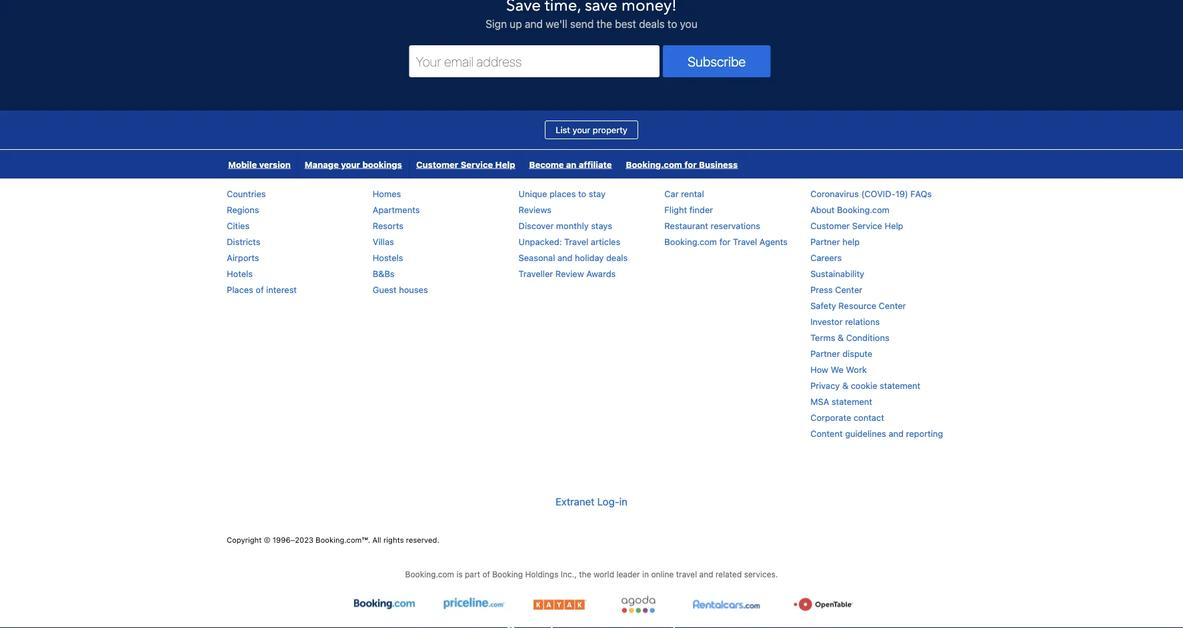 Task type: vqa. For each thing, say whether or not it's contained in the screenshot.
time to the left
no



Task type: locate. For each thing, give the bounding box(es) containing it.
stays
[[591, 221, 612, 231]]

travel down reservations on the top right of page
[[733, 237, 757, 247]]

navigation containing mobile version
[[221, 150, 745, 179]]

your inside navigation
[[341, 160, 360, 170]]

mobile version
[[228, 160, 291, 170]]

1 horizontal spatial for
[[719, 237, 731, 247]]

1 horizontal spatial help
[[885, 221, 903, 231]]

your
[[573, 125, 590, 135], [341, 160, 360, 170]]

0 vertical spatial service
[[461, 160, 493, 170]]

manage your bookings link
[[298, 150, 409, 179]]

b&bs link
[[373, 269, 395, 279]]

navigation
[[221, 150, 745, 179]]

how
[[811, 366, 828, 376]]

opentable image
[[792, 597, 856, 614]]

booking.com down restaurant
[[665, 237, 717, 247]]

we'll
[[546, 18, 567, 31]]

help inside coronavirus (covid-19) faqs about booking.com customer service help partner help careers sustainability press center safety resource center investor relations terms & conditions partner dispute how we work privacy & cookie statement msa statement corporate contact content guidelines and reporting
[[885, 221, 903, 231]]

statement up corporate contact link
[[832, 398, 872, 408]]

unpacked: travel articles link
[[519, 237, 620, 247]]

discover
[[519, 221, 554, 231]]

investor
[[811, 318, 843, 328]]

content guidelines and reporting link
[[811, 430, 943, 440]]

deals down "articles"
[[606, 253, 628, 263]]

traveller
[[519, 269, 553, 279]]

0 vertical spatial customer service help link
[[409, 150, 522, 179]]

Your email address email field
[[409, 46, 660, 78]]

related
[[716, 571, 742, 580]]

statement right cookie
[[880, 382, 921, 392]]

faqs
[[911, 189, 932, 199]]

0 horizontal spatial your
[[341, 160, 360, 170]]

best
[[615, 18, 636, 31]]

travel
[[564, 237, 588, 247], [733, 237, 757, 247]]

help left become
[[495, 160, 515, 170]]

partner up careers
[[811, 237, 840, 247]]

0 vertical spatial to
[[668, 18, 677, 31]]

online
[[651, 571, 674, 580]]

cities link
[[227, 221, 250, 231]]

0 vertical spatial customer
[[416, 160, 458, 170]]

1 horizontal spatial center
[[879, 302, 906, 312]]

1 horizontal spatial your
[[573, 125, 590, 135]]

1 horizontal spatial travel
[[733, 237, 757, 247]]

©
[[264, 537, 271, 546]]

content
[[811, 430, 843, 440]]

countries link
[[227, 189, 266, 199]]

2 partner from the top
[[811, 350, 840, 360]]

unpacked:
[[519, 237, 562, 247]]

booking.com up car
[[626, 160, 682, 170]]

booking.com inside coronavirus (covid-19) faqs about booking.com customer service help partner help careers sustainability press center safety resource center investor relations terms & conditions partner dispute how we work privacy & cookie statement msa statement corporate contact content guidelines and reporting
[[837, 205, 890, 215]]

kayak image
[[533, 597, 586, 614]]

become an affiliate link
[[523, 150, 619, 179]]

in
[[619, 496, 628, 508], [642, 571, 649, 580]]

customer right "bookings"
[[416, 160, 458, 170]]

reservations
[[711, 221, 760, 231]]

deals right best
[[639, 18, 665, 31]]

help
[[495, 160, 515, 170], [885, 221, 903, 231]]

your for list
[[573, 125, 590, 135]]

privacy
[[811, 382, 840, 392]]

to
[[668, 18, 677, 31], [578, 189, 586, 199]]

in right extranet
[[619, 496, 628, 508]]

all
[[372, 537, 381, 546]]

travel
[[676, 571, 697, 580]]

guest
[[373, 285, 397, 296]]

0 vertical spatial partner
[[811, 237, 840, 247]]

1 vertical spatial statement
[[832, 398, 872, 408]]

booking.com for business
[[626, 160, 738, 170]]

subscribe footer
[[0, 0, 1183, 629]]

in left online
[[642, 571, 649, 580]]

restaurant
[[665, 221, 708, 231]]

for down reservations on the top right of page
[[719, 237, 731, 247]]

customer service help link
[[409, 150, 522, 179], [811, 221, 903, 231]]

19)
[[896, 189, 908, 199]]

the right "inc.,"
[[579, 571, 591, 580]]

0 vertical spatial for
[[684, 160, 697, 170]]

center up the relations
[[879, 302, 906, 312]]

the left best
[[597, 18, 612, 31]]

0 vertical spatial the
[[597, 18, 612, 31]]

booking.com inside navigation
[[626, 160, 682, 170]]

center up resource
[[835, 285, 863, 296]]

holiday
[[575, 253, 604, 263]]

investor relations link
[[811, 318, 880, 328]]

0 horizontal spatial to
[[578, 189, 586, 199]]

to left you
[[668, 18, 677, 31]]

0 horizontal spatial center
[[835, 285, 863, 296]]

customer
[[416, 160, 458, 170], [811, 221, 850, 231]]

0 horizontal spatial in
[[619, 496, 628, 508]]

0 horizontal spatial for
[[684, 160, 697, 170]]

car
[[665, 189, 679, 199]]

and left reporting on the bottom right of the page
[[889, 430, 904, 440]]

1 horizontal spatial statement
[[880, 382, 921, 392]]

1 vertical spatial your
[[341, 160, 360, 170]]

1 horizontal spatial customer service help link
[[811, 221, 903, 231]]

0 horizontal spatial customer service help link
[[409, 150, 522, 179]]

of right places
[[256, 285, 264, 296]]

conditions
[[846, 334, 890, 344]]

travel inside unique places to stay reviews discover monthly stays unpacked: travel articles seasonal and holiday deals traveller review awards
[[564, 237, 588, 247]]

1 vertical spatial for
[[719, 237, 731, 247]]

& up the partner dispute link
[[838, 334, 844, 344]]

1 vertical spatial partner
[[811, 350, 840, 360]]

1 horizontal spatial deals
[[639, 18, 665, 31]]

apartments link
[[373, 205, 420, 215]]

coronavirus (covid-19) faqs about booking.com customer service help partner help careers sustainability press center safety resource center investor relations terms & conditions partner dispute how we work privacy & cookie statement msa statement corporate contact content guidelines and reporting
[[811, 189, 943, 440]]

coronavirus
[[811, 189, 859, 199]]

booking.com for travel agents link
[[665, 237, 788, 247]]

awards
[[586, 269, 616, 279]]

1 horizontal spatial in
[[642, 571, 649, 580]]

0 horizontal spatial help
[[495, 160, 515, 170]]

villas
[[373, 237, 394, 247]]

careers link
[[811, 253, 842, 263]]

1 horizontal spatial service
[[852, 221, 882, 231]]

customer up partner help link
[[811, 221, 850, 231]]

1 travel from the left
[[564, 237, 588, 247]]

service
[[461, 160, 493, 170], [852, 221, 882, 231]]

car rental link
[[665, 189, 704, 199]]

work
[[846, 366, 867, 376]]

regions
[[227, 205, 259, 215]]

review
[[555, 269, 584, 279]]

careers
[[811, 253, 842, 263]]

extranet log-in
[[556, 496, 628, 508]]

0 horizontal spatial of
[[256, 285, 264, 296]]

your inside 'link'
[[573, 125, 590, 135]]

extranet
[[556, 496, 595, 508]]

partner down the terms
[[811, 350, 840, 360]]

about booking.com link
[[811, 205, 890, 215]]

0 horizontal spatial service
[[461, 160, 493, 170]]

1 vertical spatial of
[[483, 571, 490, 580]]

1 vertical spatial customer service help link
[[811, 221, 903, 231]]

articles
[[591, 237, 620, 247]]

0 vertical spatial your
[[573, 125, 590, 135]]

countries
[[227, 189, 266, 199]]

travel up seasonal and holiday deals link
[[564, 237, 588, 247]]

your right the manage
[[341, 160, 360, 170]]

help down 19)
[[885, 221, 903, 231]]

hostels link
[[373, 253, 403, 263]]

and up traveller review awards link
[[558, 253, 573, 263]]

version
[[259, 160, 291, 170]]

sign up and we'll send the best deals to you
[[486, 18, 698, 31]]

&
[[838, 334, 844, 344], [842, 382, 848, 392]]

booking.com
[[626, 160, 682, 170], [837, 205, 890, 215], [665, 237, 717, 247], [405, 571, 454, 580]]

1 vertical spatial to
[[578, 189, 586, 199]]

reviews
[[519, 205, 552, 215]]

of
[[256, 285, 264, 296], [483, 571, 490, 580]]

world
[[594, 571, 614, 580]]

to left stay
[[578, 189, 586, 199]]

2 travel from the left
[[733, 237, 757, 247]]

booking
[[492, 571, 523, 580]]

deals inside unique places to stay reviews discover monthly stays unpacked: travel articles seasonal and holiday deals traveller review awards
[[606, 253, 628, 263]]

places of interest link
[[227, 285, 297, 296]]

for
[[684, 160, 697, 170], [719, 237, 731, 247]]

subscribe button
[[663, 46, 771, 78]]

countries regions cities districts airports hotels places of interest
[[227, 189, 297, 296]]

of right part
[[483, 571, 490, 580]]

1 horizontal spatial customer
[[811, 221, 850, 231]]

1 vertical spatial service
[[852, 221, 882, 231]]

& up msa statement "link" on the right of the page
[[842, 382, 848, 392]]

interest
[[266, 285, 297, 296]]

reporting
[[906, 430, 943, 440]]

0 horizontal spatial travel
[[564, 237, 588, 247]]

booking.com down coronavirus (covid-19) faqs link
[[837, 205, 890, 215]]

1 vertical spatial help
[[885, 221, 903, 231]]

1996–2023
[[273, 537, 314, 546]]

and right up
[[525, 18, 543, 31]]

booking.com inside the car rental flight finder restaurant reservations booking.com for travel agents
[[665, 237, 717, 247]]

your right 'list'
[[573, 125, 590, 135]]

discover monthly stays link
[[519, 221, 612, 231]]

for left business
[[684, 160, 697, 170]]

0 horizontal spatial the
[[579, 571, 591, 580]]

0 vertical spatial in
[[619, 496, 628, 508]]

1 vertical spatial deals
[[606, 253, 628, 263]]

inc.,
[[561, 571, 577, 580]]

1 vertical spatial customer
[[811, 221, 850, 231]]

for inside the car rental flight finder restaurant reservations booking.com for travel agents
[[719, 237, 731, 247]]

0 vertical spatial of
[[256, 285, 264, 296]]

booking.com left "is"
[[405, 571, 454, 580]]

0 vertical spatial deals
[[639, 18, 665, 31]]

0 horizontal spatial deals
[[606, 253, 628, 263]]

1 vertical spatial center
[[879, 302, 906, 312]]

airports
[[227, 253, 259, 263]]

and right 'travel'
[[699, 571, 713, 580]]

regions link
[[227, 205, 259, 215]]

copyright
[[227, 537, 262, 546]]



Task type: describe. For each thing, give the bounding box(es) containing it.
an
[[566, 160, 577, 170]]

0 vertical spatial statement
[[880, 382, 921, 392]]

mobile version link
[[221, 150, 297, 179]]

1 vertical spatial &
[[842, 382, 848, 392]]

booking.com™.
[[316, 537, 370, 546]]

help
[[843, 237, 860, 247]]

up
[[510, 18, 522, 31]]

become
[[529, 160, 564, 170]]

0 vertical spatial help
[[495, 160, 515, 170]]

unique
[[519, 189, 547, 199]]

we
[[831, 366, 844, 376]]

cities
[[227, 221, 250, 231]]

safety
[[811, 302, 836, 312]]

terms
[[811, 334, 835, 344]]

and inside coronavirus (covid-19) faqs about booking.com customer service help partner help careers sustainability press center safety resource center investor relations terms & conditions partner dispute how we work privacy & cookie statement msa statement corporate contact content guidelines and reporting
[[889, 430, 904, 440]]

finder
[[689, 205, 713, 215]]

1 horizontal spatial the
[[597, 18, 612, 31]]

0 vertical spatial center
[[835, 285, 863, 296]]

homes apartments resorts villas hostels b&bs guest houses
[[373, 189, 428, 296]]

and inside unique places to stay reviews discover monthly stays unpacked: travel articles seasonal and holiday deals traveller review awards
[[558, 253, 573, 263]]

0 vertical spatial &
[[838, 334, 844, 344]]

districts link
[[227, 237, 260, 247]]

msa statement link
[[811, 398, 872, 408]]

flight finder link
[[665, 205, 713, 215]]

partner help link
[[811, 237, 860, 247]]

holdings
[[525, 571, 559, 580]]

coronavirus (covid-19) faqs link
[[811, 189, 932, 199]]

stay
[[589, 189, 606, 199]]

reserved.
[[406, 537, 439, 546]]

customer inside coronavirus (covid-19) faqs about booking.com customer service help partner help careers sustainability press center safety resource center investor relations terms & conditions partner dispute how we work privacy & cookie statement msa statement corporate contact content guidelines and reporting
[[811, 221, 850, 231]]

1 vertical spatial the
[[579, 571, 591, 580]]

sustainability link
[[811, 269, 864, 279]]

booking.com image
[[354, 597, 415, 614]]

0 horizontal spatial statement
[[832, 398, 872, 408]]

guidelines
[[845, 430, 886, 440]]

agoda image
[[615, 597, 662, 614]]

corporate
[[811, 414, 851, 424]]

list your property link
[[545, 121, 638, 140]]

priceline image
[[444, 597, 505, 614]]

of inside countries regions cities districts airports hotels places of interest
[[256, 285, 264, 296]]

rights
[[383, 537, 404, 546]]

navigation inside 'subscribe' 'footer'
[[221, 150, 745, 179]]

property
[[593, 125, 628, 135]]

rental
[[681, 189, 704, 199]]

unique places to stay reviews discover monthly stays unpacked: travel articles seasonal and holiday deals traveller review awards
[[519, 189, 628, 279]]

log-
[[597, 496, 619, 508]]

to inside unique places to stay reviews discover monthly stays unpacked: travel articles seasonal and holiday deals traveller review awards
[[578, 189, 586, 199]]

houses
[[399, 285, 428, 296]]

manage your bookings
[[305, 160, 402, 170]]

rentalcars image
[[691, 597, 763, 614]]

corporate contact link
[[811, 414, 884, 424]]

manage
[[305, 160, 339, 170]]

customer service help link for partner help
[[811, 221, 903, 231]]

reviews link
[[519, 205, 552, 215]]

business
[[699, 160, 738, 170]]

car rental flight finder restaurant reservations booking.com for travel agents
[[665, 189, 788, 247]]

terms & conditions link
[[811, 334, 890, 344]]

unique places to stay link
[[519, 189, 606, 199]]

villas link
[[373, 237, 394, 247]]

service inside coronavirus (covid-19) faqs about booking.com customer service help partner help careers sustainability press center safety resource center investor relations terms & conditions partner dispute how we work privacy & cookie statement msa statement corporate contact content guidelines and reporting
[[852, 221, 882, 231]]

monthly
[[556, 221, 589, 231]]

customer service help link for become an affiliate
[[409, 150, 522, 179]]

leader
[[617, 571, 640, 580]]

hostels
[[373, 253, 403, 263]]

1 vertical spatial in
[[642, 571, 649, 580]]

places
[[550, 189, 576, 199]]

b&bs
[[373, 269, 395, 279]]

booking.com is part of booking holdings inc., the world leader in online travel and related services.
[[405, 571, 778, 580]]

0 horizontal spatial customer
[[416, 160, 458, 170]]

services.
[[744, 571, 778, 580]]

traveller review awards link
[[519, 269, 616, 279]]

sustainability
[[811, 269, 864, 279]]

travel inside the car rental flight finder restaurant reservations booking.com for travel agents
[[733, 237, 757, 247]]

mobile
[[228, 160, 257, 170]]

partner dispute link
[[811, 350, 873, 360]]

restaurant reservations link
[[665, 221, 760, 231]]

your for manage
[[341, 160, 360, 170]]

agents
[[760, 237, 788, 247]]

customer service help
[[416, 160, 515, 170]]

apartments
[[373, 205, 420, 215]]

1 horizontal spatial to
[[668, 18, 677, 31]]

copyright © 1996–2023 booking.com™. all rights reserved.
[[227, 537, 439, 546]]

how we work link
[[811, 366, 867, 376]]

relations
[[845, 318, 880, 328]]

1 partner from the top
[[811, 237, 840, 247]]

homes
[[373, 189, 401, 199]]

districts
[[227, 237, 260, 247]]

press center link
[[811, 285, 863, 296]]

become an affiliate
[[529, 160, 612, 170]]

list
[[556, 125, 570, 135]]

hotels
[[227, 269, 253, 279]]

booking.com for business link
[[619, 150, 745, 179]]

safety resource center link
[[811, 302, 906, 312]]

airports link
[[227, 253, 259, 263]]

(covid-
[[861, 189, 896, 199]]

for inside the booking.com for business link
[[684, 160, 697, 170]]

affiliate
[[579, 160, 612, 170]]

cookie
[[851, 382, 877, 392]]

1 horizontal spatial of
[[483, 571, 490, 580]]

resorts
[[373, 221, 403, 231]]



